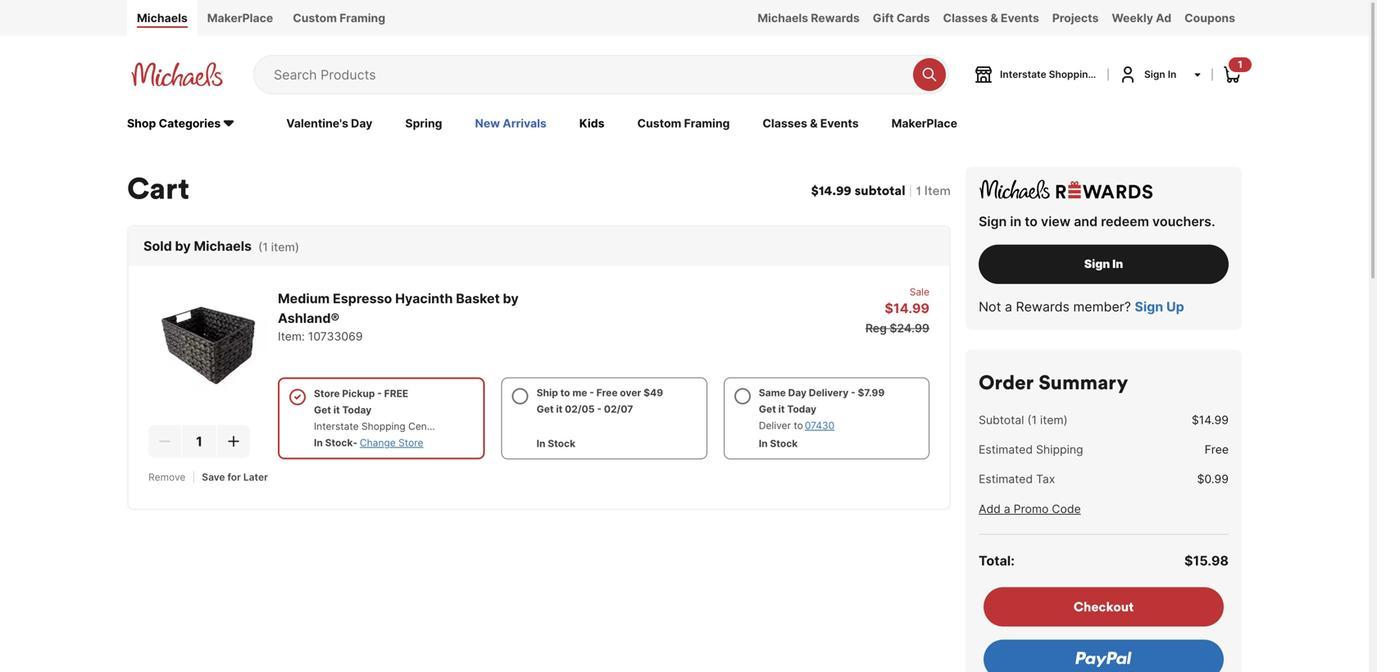 Task type: locate. For each thing, give the bounding box(es) containing it.
1 vertical spatial to
[[560, 387, 570, 399]]

1 vertical spatial shopping
[[362, 421, 406, 433]]

2 vertical spatial 14.99
[[1199, 413, 1229, 427]]

sign inside dropdown button
[[1145, 68, 1166, 80]]

valentine's day
[[286, 117, 373, 131]]

2 estimated from the top
[[979, 472, 1033, 486]]

sign in
[[1145, 68, 1177, 80], [1084, 257, 1123, 271]]

a right add at the bottom of page
[[1004, 502, 1011, 516]]

day inside valentine's day link
[[351, 117, 373, 131]]

tax
[[1036, 472, 1055, 486]]

0 horizontal spatial classes & events
[[763, 117, 859, 131]]

item up "shipping"
[[1040, 413, 1064, 427]]

sign in to view and redeem vouchers.
[[979, 214, 1216, 230]]

get inside "store pickup - free get it today interstate shopping center in stock - change store"
[[314, 404, 331, 416]]

0 horizontal spatial framing
[[340, 11, 385, 25]]

02/07
[[604, 404, 633, 415]]

0 horizontal spatial custom framing link
[[283, 0, 395, 36]]

(
[[258, 240, 263, 254], [1028, 413, 1032, 427]]

0 vertical spatial events
[[1001, 11, 1039, 25]]

1 horizontal spatial it
[[556, 404, 563, 415]]

-
[[590, 387, 594, 399], [851, 387, 856, 399], [377, 388, 382, 400], [597, 404, 602, 415], [353, 437, 358, 449]]

store right change
[[399, 437, 423, 449]]

1 horizontal spatial sign in
[[1145, 68, 1177, 80]]

| left save
[[192, 472, 195, 483]]

hyacinth
[[395, 291, 453, 307]]

0 horizontal spatial today
[[342, 404, 372, 416]]

get inside same day delivery - $7.99 get it today deliver to 07430 in stock
[[759, 404, 776, 415]]

14.99 left subtotal
[[819, 182, 852, 199]]

mrewards_logo image
[[976, 180, 1157, 199]]

it down ship
[[556, 404, 563, 415]]

2 horizontal spatial stock
[[770, 438, 798, 450]]

to left 07430
[[794, 420, 803, 432]]

makerplace link
[[197, 0, 283, 36], [892, 115, 958, 133]]

1 estimated from the top
[[979, 443, 1033, 457]]

projects
[[1052, 11, 1099, 25]]

stock inside "store pickup - free get it today interstate shopping center in stock - change store"
[[325, 437, 353, 449]]

get down same
[[759, 404, 776, 415]]

today up 07430
[[787, 404, 817, 415]]

custom
[[293, 11, 337, 25], [637, 117, 682, 131]]

1 vertical spatial interstate
[[314, 421, 359, 433]]

0 horizontal spatial interstate
[[314, 421, 359, 433]]

events left 'projects'
[[1001, 11, 1039, 25]]

remove
[[148, 472, 186, 483]]

0 horizontal spatial stock
[[325, 437, 353, 449]]

ashland®
[[278, 310, 340, 326]]

1 horizontal spatial events
[[1001, 11, 1039, 25]]

rewards right not
[[1016, 299, 1070, 315]]

14.99 up $0.99
[[1199, 413, 1229, 427]]

Number Stepper text field
[[182, 425, 216, 458]]

- right me
[[590, 387, 594, 399]]

today
[[787, 404, 817, 415], [342, 404, 372, 416]]

free
[[384, 388, 409, 400]]

1 horizontal spatial classes & events link
[[937, 0, 1046, 36]]

checkout
[[1074, 599, 1134, 615]]

0 vertical spatial (
[[258, 240, 263, 254]]

0 vertical spatial shopping
[[1049, 68, 1094, 80]]

0 horizontal spatial free
[[597, 387, 618, 399]]

it inside same day delivery - $7.99 get it today deliver to 07430 in stock
[[778, 404, 785, 415]]

1 vertical spatial makerplace link
[[892, 115, 958, 133]]

1 vertical spatial item
[[1040, 413, 1064, 427]]

0 horizontal spatial shopping
[[362, 421, 406, 433]]

0 vertical spatial 14.99
[[819, 182, 852, 199]]

1 horizontal spatial stock
[[548, 438, 576, 450]]

1 horizontal spatial shopping
[[1049, 68, 1094, 80]]

0 vertical spatial interstate
[[1000, 68, 1047, 80]]

1 horizontal spatial 14.99
[[894, 301, 930, 317]]

sign in button
[[979, 245, 1229, 284]]

subtotal ( 1 item )
[[979, 413, 1068, 427]]

1 horizontal spatial custom
[[637, 117, 682, 131]]

14.99 for $ 14.99 subtotal | 1 item
[[819, 182, 852, 199]]

weekly ad link
[[1105, 0, 1178, 36]]

ad
[[1156, 11, 1172, 25]]

free
[[597, 387, 618, 399], [1205, 443, 1229, 457]]

1 vertical spatial center
[[408, 421, 440, 433]]

0 vertical spatial &
[[991, 11, 998, 25]]

save for later button
[[202, 471, 268, 484]]

shopping down 'projects'
[[1049, 68, 1094, 80]]

1 horizontal spatial (
[[1028, 413, 1032, 427]]

1 vertical spatial estimated
[[979, 472, 1033, 486]]

1 inside sold by michaels ( 1 item )
[[263, 240, 268, 254]]

1
[[1238, 59, 1243, 70], [916, 182, 921, 199], [263, 240, 268, 254], [1032, 413, 1037, 427]]

view
[[1041, 214, 1071, 230]]

( inside sold by michaels ( 1 item )
[[258, 240, 263, 254]]

0 horizontal spatial rewards
[[811, 11, 860, 25]]

weekly
[[1112, 11, 1153, 25]]

0 horizontal spatial by
[[175, 238, 191, 254]]

1 horizontal spatial makerplace
[[892, 117, 958, 131]]

michaels
[[137, 11, 188, 25], [758, 11, 808, 25], [194, 238, 252, 254]]

rewards left gift
[[811, 11, 860, 25]]

custom framing link
[[283, 0, 395, 36], [637, 115, 730, 133]]

1 horizontal spatial today
[[787, 404, 817, 415]]

interstate down pickup
[[314, 421, 359, 433]]

0 vertical spatial store
[[314, 388, 340, 400]]

2 horizontal spatial 14.99
[[1199, 413, 1229, 427]]

0 vertical spatial custom framing link
[[283, 0, 395, 36]]

sign left up on the top of page
[[1135, 299, 1164, 315]]

classes & events link
[[937, 0, 1046, 36], [763, 115, 859, 133]]

get down ship
[[537, 404, 554, 415]]

0 vertical spatial custom framing
[[293, 11, 385, 25]]

day right 'valentine's'
[[351, 117, 373, 131]]

custom framing
[[293, 11, 385, 25], [637, 117, 730, 131]]

1 horizontal spatial day
[[788, 387, 807, 399]]

in inside "store pickup - free get it today interstate shopping center in stock - change store"
[[314, 437, 323, 449]]

events up subtotal
[[820, 117, 859, 131]]

0 vertical spatial day
[[351, 117, 373, 131]]

| left item
[[909, 182, 912, 199]]

0 vertical spatial a
[[1005, 299, 1012, 315]]

1 vertical spatial a
[[1004, 502, 1011, 516]]

1 horizontal spatial by
[[503, 291, 519, 307]]

code
[[1052, 502, 1081, 516]]

new
[[475, 117, 500, 131]]

to
[[1025, 214, 1038, 230], [560, 387, 570, 399], [794, 420, 803, 432]]

day right same
[[788, 387, 807, 399]]

0 horizontal spatial center
[[408, 421, 440, 433]]

02/05
[[565, 404, 595, 415]]

a inside button
[[1004, 502, 1011, 516]]

14.99 down sale
[[894, 301, 930, 317]]

add a promo code button
[[979, 501, 1081, 518]]

- left 02/07
[[597, 404, 602, 415]]

stock down 02/05
[[548, 438, 576, 450]]

get down 10733069
[[314, 404, 331, 416]]

interstate down "projects" link
[[1000, 68, 1047, 80]]

1 horizontal spatial interstate
[[1000, 68, 1047, 80]]

sign up link
[[1135, 297, 1184, 317]]

0 horizontal spatial )
[[295, 240, 299, 254]]

michaels for michaels
[[137, 11, 188, 25]]

today inside same day delivery - $7.99 get it today deliver to 07430 in stock
[[787, 404, 817, 415]]

free up $0.99
[[1205, 443, 1229, 457]]

0 horizontal spatial sign in
[[1084, 257, 1123, 271]]

shopping
[[1049, 68, 1094, 80], [362, 421, 406, 433]]

rewards
[[811, 11, 860, 25], [1016, 299, 1070, 315]]

center inside button
[[1097, 68, 1129, 80]]

makerplace right michaels link
[[207, 11, 273, 25]]

0 horizontal spatial custom
[[293, 11, 337, 25]]

|
[[909, 182, 912, 199], [192, 472, 195, 483]]

sign in up member? in the top right of the page
[[1084, 257, 1123, 271]]

)
[[295, 240, 299, 254], [1064, 413, 1068, 427]]

2 horizontal spatial it
[[778, 404, 785, 415]]

change
[[360, 437, 396, 449]]

to inside same day delivery - $7.99 get it today deliver to 07430 in stock
[[794, 420, 803, 432]]

it up 'deliver'
[[778, 404, 785, 415]]

2 vertical spatial to
[[794, 420, 803, 432]]

1 horizontal spatial framing
[[684, 117, 730, 131]]

shopping up change
[[362, 421, 406, 433]]

14.99 for $ 14.99
[[1199, 413, 1229, 427]]

1 horizontal spatial )
[[1064, 413, 1068, 427]]

day for same
[[788, 387, 807, 399]]

1 horizontal spatial classes & events
[[943, 11, 1039, 25]]

1 vertical spatial classes
[[763, 117, 807, 131]]

in inside same day delivery - $7.99 get it today deliver to 07430 in stock
[[759, 438, 768, 450]]

cards
[[897, 11, 930, 25]]

0 horizontal spatial custom framing
[[293, 11, 385, 25]]

day for valentine's
[[351, 117, 373, 131]]

1 vertical spatial sign in
[[1084, 257, 1123, 271]]

day
[[351, 117, 373, 131], [788, 387, 807, 399]]

$7.99
[[858, 387, 885, 399]]

to right in
[[1025, 214, 1038, 230]]

sign down sign in to view and redeem vouchers.
[[1084, 257, 1110, 271]]

interstate
[[1000, 68, 1047, 80], [314, 421, 359, 433]]

medium espresso hyacinth basket by ashland® link
[[278, 291, 519, 326]]

interstate shopping center button
[[974, 65, 1129, 84]]

1 vertical spatial free
[[1205, 443, 1229, 457]]

to inside the 'ship to me - free over $49 get it 02/05 - 02/07'
[[560, 387, 570, 399]]

a for not
[[1005, 299, 1012, 315]]

today down pickup
[[342, 404, 372, 416]]

) up "medium"
[[295, 240, 299, 254]]

1 vertical spatial 14.99
[[894, 301, 930, 317]]

in left change
[[314, 437, 323, 449]]

sign down 'ad'
[[1145, 68, 1166, 80]]

interstate inside button
[[1000, 68, 1047, 80]]

center
[[1097, 68, 1129, 80], [408, 421, 440, 433]]

0 horizontal spatial classes & events link
[[763, 115, 859, 133]]

in down ship
[[537, 438, 546, 450]]

in
[[1010, 214, 1022, 230]]

0 horizontal spatial &
[[810, 117, 818, 131]]

classes
[[943, 11, 988, 25], [763, 117, 807, 131]]

by right the sold
[[175, 238, 191, 254]]

0 vertical spatial custom
[[293, 11, 337, 25]]

valentine's day link
[[286, 115, 373, 133]]

to left me
[[560, 387, 570, 399]]

1 vertical spatial custom framing
[[637, 117, 730, 131]]

framing
[[340, 11, 385, 25], [684, 117, 730, 131]]

0 horizontal spatial to
[[560, 387, 570, 399]]

deliver
[[759, 420, 791, 432]]

1 vertical spatial custom framing link
[[637, 115, 730, 133]]

estimated down subtotal
[[979, 443, 1033, 457]]

1 horizontal spatial classes
[[943, 11, 988, 25]]

by
[[175, 238, 191, 254], [503, 291, 519, 307]]

michaels for michaels rewards
[[758, 11, 808, 25]]

shipping
[[1036, 443, 1084, 457]]

get
[[537, 404, 554, 415], [759, 404, 776, 415], [314, 404, 331, 416]]

0 horizontal spatial classes
[[763, 117, 807, 131]]

1 vertical spatial )
[[1064, 413, 1068, 427]]

0 vertical spatial item
[[271, 240, 295, 254]]

1 vertical spatial events
[[820, 117, 859, 131]]

a right not
[[1005, 299, 1012, 315]]

center down weekly
[[1097, 68, 1129, 80]]

arrivals
[[503, 117, 547, 131]]

stock down 'deliver'
[[770, 438, 798, 450]]

0 horizontal spatial day
[[351, 117, 373, 131]]

not
[[979, 299, 1001, 315]]

1 vertical spatial store
[[399, 437, 423, 449]]

estimated up add at the bottom of page
[[979, 472, 1033, 486]]

1 horizontal spatial &
[[991, 11, 998, 25]]

in down 'ad'
[[1168, 68, 1177, 80]]

item up "medium"
[[271, 240, 295, 254]]

0 vertical spatial makerplace link
[[197, 0, 283, 36]]

0 vertical spatial sign in
[[1145, 68, 1177, 80]]

remove | save for later
[[148, 472, 268, 483]]

gift cards
[[873, 11, 930, 25]]

by right basket
[[503, 291, 519, 307]]

day inside same day delivery - $7.99 get it today deliver to 07430 in stock
[[788, 387, 807, 399]]

stock left change
[[325, 437, 353, 449]]

classes & events
[[943, 11, 1039, 25], [763, 117, 859, 131]]

center down free
[[408, 421, 440, 433]]

$ inside sale $ 14.99 reg $24.99
[[885, 301, 894, 317]]

in down redeem at right
[[1113, 257, 1123, 271]]

it down 10733069
[[333, 404, 340, 416]]

1 horizontal spatial custom framing
[[637, 117, 730, 131]]

makerplace down search button icon
[[892, 117, 958, 131]]

same
[[759, 387, 786, 399]]

$24.99
[[890, 322, 930, 335]]

espresso
[[333, 291, 392, 307]]

store left pickup
[[314, 388, 340, 400]]

valentine's
[[286, 117, 348, 131]]

stock inside same day delivery - $7.99 get it today deliver to 07430 in stock
[[770, 438, 798, 450]]

store pickup - free get it today interstate shopping center in stock - change store
[[314, 388, 440, 449]]

0 vertical spatial classes
[[943, 11, 988, 25]]

order summary
[[979, 370, 1128, 395]]

2 horizontal spatial get
[[759, 404, 776, 415]]

not a rewards member? sign up
[[979, 299, 1184, 315]]

0 vertical spatial center
[[1097, 68, 1129, 80]]

0 horizontal spatial 14.99
[[819, 182, 852, 199]]

a for add
[[1004, 502, 1011, 516]]

- left the $7.99
[[851, 387, 856, 399]]

shop categories link
[[127, 115, 253, 133]]

) up "shipping"
[[1064, 413, 1068, 427]]

1 vertical spatial classes & events
[[763, 117, 859, 131]]

free up 02/07
[[597, 387, 618, 399]]

1 horizontal spatial michaels
[[194, 238, 252, 254]]

0 vertical spatial |
[[909, 182, 912, 199]]

1 vertical spatial |
[[192, 472, 195, 483]]

2 horizontal spatial michaels
[[758, 11, 808, 25]]

0 horizontal spatial store
[[314, 388, 340, 400]]

estimated
[[979, 443, 1033, 457], [979, 472, 1033, 486]]

in down 'deliver'
[[759, 438, 768, 450]]

estimated for estimated shipping
[[979, 443, 1033, 457]]

free inside the 'ship to me - free over $49 get it 02/05 - 02/07'
[[597, 387, 618, 399]]

1 vertical spatial day
[[788, 387, 807, 399]]

sign in down 'ad'
[[1145, 68, 1177, 80]]

0 horizontal spatial item
[[271, 240, 295, 254]]

kids
[[579, 117, 605, 131]]

1 vertical spatial rewards
[[1016, 299, 1070, 315]]



Task type: vqa. For each thing, say whether or not it's contained in the screenshot.
message.
no



Task type: describe. For each thing, give the bounding box(es) containing it.
1 horizontal spatial rewards
[[1016, 299, 1070, 315]]

$0.99
[[1197, 472, 1229, 486]]

sale $ 14.99 reg $24.99
[[866, 286, 930, 335]]

classes & events for the left classes & events link
[[763, 117, 859, 131]]

subtotal
[[979, 413, 1024, 427]]

0 vertical spatial classes & events link
[[937, 0, 1046, 36]]

$49
[[644, 387, 663, 399]]

remove button
[[148, 471, 186, 484]]

interstate shopping center
[[1000, 68, 1129, 80]]

sign in link
[[979, 245, 1229, 297]]

kids link
[[579, 115, 605, 133]]

new arrivals link
[[475, 115, 547, 133]]

coupons
[[1185, 11, 1236, 25]]

shop
[[127, 117, 156, 131]]

gift cards link
[[866, 0, 937, 36]]

subtotal
[[855, 182, 906, 199]]

item
[[924, 182, 951, 199]]

me
[[573, 387, 587, 399]]

item inside sold by michaels ( 1 item )
[[271, 240, 295, 254]]

07430
[[805, 420, 835, 432]]

& for classes & events link to the top
[[991, 11, 998, 25]]

estimated for estimated tax
[[979, 472, 1033, 486]]

estimated tax
[[979, 472, 1055, 486]]

total:
[[979, 553, 1015, 569]]

shopping cart icon header image
[[1222, 65, 1242, 84]]

sign inside button
[[1084, 257, 1110, 271]]

Search Input field
[[274, 56, 905, 93]]

item:
[[278, 330, 305, 344]]

1 horizontal spatial item
[[1040, 413, 1064, 427]]

- left free
[[377, 388, 382, 400]]

sale
[[910, 286, 930, 298]]

1 horizontal spatial |
[[909, 182, 912, 199]]

projects link
[[1046, 0, 1105, 36]]

custom framing for the right custom framing link
[[637, 117, 730, 131]]

redeem
[[1101, 214, 1149, 230]]

sold
[[143, 238, 172, 254]]

by inside medium espresso hyacinth basket by ashland® item: 10733069
[[503, 291, 519, 307]]

pickup
[[342, 388, 375, 400]]

1 vertical spatial makerplace
[[892, 117, 958, 131]]

estimated shipping
[[979, 443, 1084, 457]]

add
[[979, 502, 1001, 516]]

save
[[202, 472, 225, 483]]

medium espresso hyacinth basket by ashland® item: 10733069
[[278, 291, 519, 344]]

classes for classes & events link to the top
[[943, 11, 988, 25]]

$ 14.99 subtotal | 1 item
[[811, 182, 951, 199]]

events for the left classes & events link
[[820, 117, 859, 131]]

ship
[[537, 387, 558, 399]]

$ for $ 14.99 subtotal | 1 item
[[811, 182, 819, 199]]

& for the left classes & events link
[[810, 117, 818, 131]]

0 vertical spatial to
[[1025, 214, 1038, 230]]

today inside "store pickup - free get it today interstate shopping center in stock - change store"
[[342, 404, 372, 416]]

shopping inside button
[[1049, 68, 1094, 80]]

order
[[979, 370, 1034, 395]]

checkout button
[[984, 588, 1224, 627]]

0 horizontal spatial |
[[192, 472, 195, 483]]

- left change
[[353, 437, 358, 449]]

- inside same day delivery - $7.99 get it today deliver to 07430 in stock
[[851, 387, 856, 399]]

coupons link
[[1178, 0, 1242, 36]]

it inside the 'ship to me - free over $49 get it 02/05 - 02/07'
[[556, 404, 563, 415]]

add a promo code
[[979, 502, 1081, 516]]

sign left in
[[979, 214, 1007, 230]]

same day delivery - $7.99 get it today deliver to 07430 in stock
[[759, 387, 885, 450]]

1 vertical spatial custom
[[637, 117, 682, 131]]

events for classes & events link to the top
[[1001, 11, 1039, 25]]

spring
[[405, 117, 442, 131]]

member?
[[1073, 299, 1131, 315]]

shopping inside "store pickup - free get it today interstate shopping center in stock - change store"
[[362, 421, 406, 433]]

spring link
[[405, 115, 442, 133]]

new arrivals
[[475, 117, 547, 131]]

michaels rewards link
[[751, 0, 866, 36]]

$ 14.99
[[1192, 413, 1229, 427]]

0 vertical spatial rewards
[[811, 11, 860, 25]]

vouchers.
[[1153, 214, 1216, 230]]

sold by michaels ( 1 item )
[[143, 238, 299, 254]]

15.98
[[1193, 553, 1229, 569]]

in stock
[[537, 438, 576, 450]]

delivery
[[809, 387, 849, 399]]

1 horizontal spatial custom framing link
[[637, 115, 730, 133]]

0 vertical spatial by
[[175, 238, 191, 254]]

michaels rewards
[[758, 11, 860, 25]]

1 horizontal spatial makerplace link
[[892, 115, 958, 133]]

cart
[[127, 169, 189, 207]]

0 horizontal spatial makerplace link
[[197, 0, 283, 36]]

) inside sold by michaels ( 1 item )
[[295, 240, 299, 254]]

for
[[228, 472, 241, 483]]

custom framing for leftmost custom framing link
[[293, 11, 385, 25]]

it inside "store pickup - free get it today interstate shopping center in stock - change store"
[[333, 404, 340, 416]]

1 horizontal spatial free
[[1205, 443, 1229, 457]]

center inside "store pickup - free get it today interstate shopping center in stock - change store"
[[408, 421, 440, 433]]

1 horizontal spatial store
[[399, 437, 423, 449]]

up
[[1167, 299, 1184, 315]]

classes & events for classes & events link to the top
[[943, 11, 1039, 25]]

get inside the 'ship to me - free over $49 get it 02/05 - 02/07'
[[537, 404, 554, 415]]

in inside button
[[1113, 257, 1123, 271]]

in inside dropdown button
[[1168, 68, 1177, 80]]

14.99 inside sale $ 14.99 reg $24.99
[[894, 301, 930, 317]]

ship to me - free over $49 get it 02/05 - 02/07
[[537, 387, 663, 415]]

sign in inside sign in button
[[1084, 257, 1123, 271]]

search button image
[[922, 66, 938, 83]]

$ for $ 15.98
[[1185, 553, 1193, 569]]

later
[[243, 472, 268, 483]]

medium
[[278, 291, 330, 307]]

over
[[620, 387, 641, 399]]

0 horizontal spatial makerplace
[[207, 11, 273, 25]]

promo
[[1014, 502, 1049, 516]]

$ 15.98
[[1185, 553, 1229, 569]]

weekly ad
[[1112, 11, 1172, 25]]

michaels link
[[127, 0, 197, 36]]

shop categories
[[127, 117, 221, 131]]

medium espresso hyacinth basket by ashland® image
[[148, 286, 268, 406]]

$ for $ 14.99
[[1192, 413, 1199, 427]]

and
[[1074, 214, 1098, 230]]

basket
[[456, 291, 500, 307]]

classes for the left classes & events link
[[763, 117, 807, 131]]

0 vertical spatial framing
[[340, 11, 385, 25]]

gift
[[873, 11, 894, 25]]

interstate inside "store pickup - free get it today interstate shopping center in stock - change store"
[[314, 421, 359, 433]]

sign in inside sign in dropdown button
[[1145, 68, 1177, 80]]

10733069
[[308, 330, 363, 344]]

categories
[[159, 117, 221, 131]]



